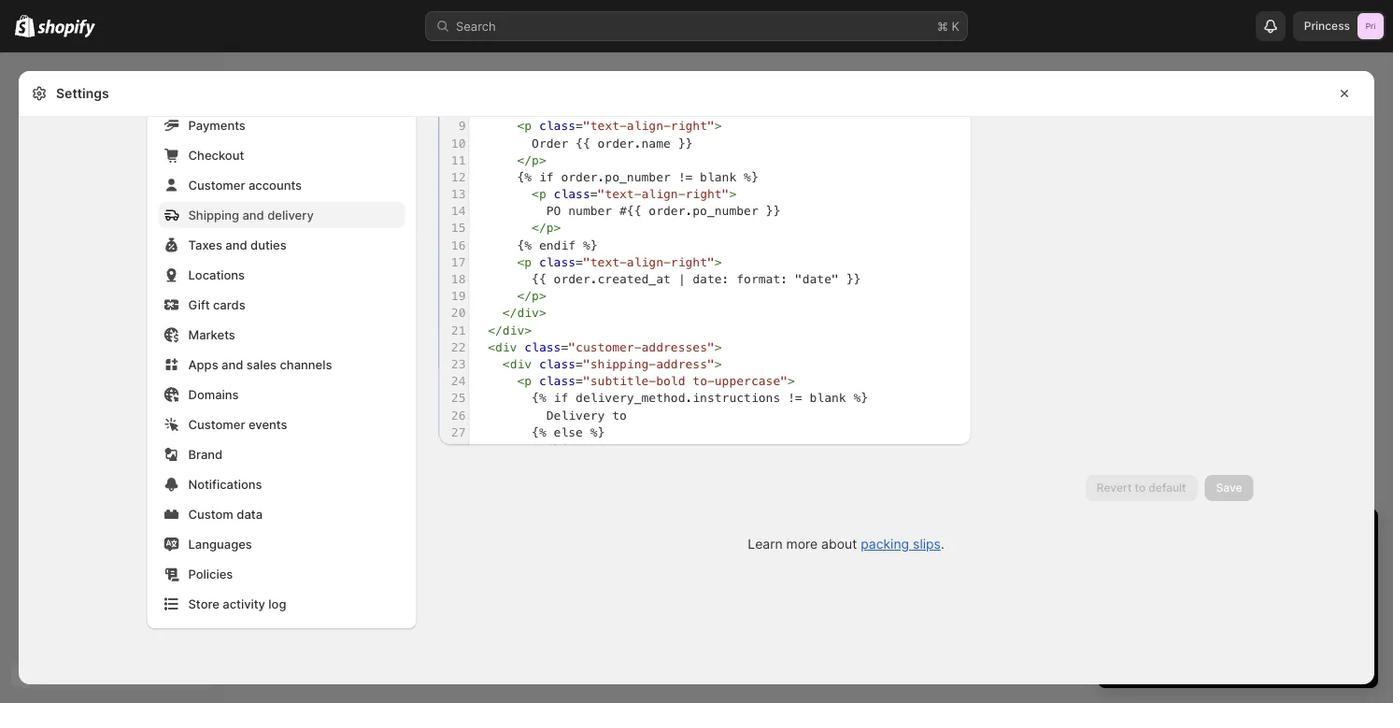 Task type: describe. For each thing, give the bounding box(es) containing it.
"subtitle-
[[583, 374, 656, 388]]

domains link
[[158, 381, 405, 408]]

learn more about packing slips .
[[748, 536, 945, 552]]

1 vertical spatial right"
[[685, 187, 729, 201]]

notifications
[[188, 477, 262, 491]]

customer events link
[[158, 411, 405, 438]]

checkout link
[[158, 142, 405, 168]]

delivery
[[268, 208, 314, 222]]

12
[[451, 170, 466, 184]]

< p class = "text-align-right" > order {{ order.name }} </ p > {% if order.po_number != blank %} < p class = "text-align-right" > po number #{{ order.po_number }} </ p > {% endif %} < p class = "text-align-right" > {{ order.created_at | date: format: "date" }} </ p > </ div > </ div > < div class = "customer-addresses" > < div class = "shipping-address" > < p class = "subtitle-bold to-uppercase" > {% if delivery_method.instructions != blank %} delivery to {% else %} ship to
[[473, 119, 868, 456]]

p down endif
[[532, 289, 539, 303]]

2 vertical spatial "text-
[[583, 255, 627, 269]]

endif
[[539, 238, 576, 252]]

{% left endif
[[517, 238, 532, 252]]

</ down order
[[517, 153, 532, 167]]

|
[[678, 272, 685, 286]]

addresses"
[[641, 340, 715, 354]]

0 vertical spatial align-
[[627, 119, 671, 133]]

21
[[451, 323, 466, 337]]

1 day left in your trial element
[[1099, 557, 1379, 688]]

locations link
[[158, 262, 405, 288]]

"customer-
[[568, 340, 641, 354]]

0 vertical spatial to
[[612, 408, 627, 422]]

order
[[532, 136, 568, 150]]

payments link
[[158, 112, 405, 138]]

store activity log link
[[158, 591, 405, 617]]

and for apps
[[222, 357, 243, 372]]

about
[[822, 536, 858, 552]]

gift
[[188, 297, 210, 312]]

customer events
[[188, 417, 288, 431]]

format:
[[736, 272, 788, 286]]

22
[[451, 340, 466, 354]]

1 horizontal spatial }}
[[766, 204, 780, 218]]

p down order
[[532, 153, 539, 167]]

0 vertical spatial "text-
[[583, 119, 627, 133]]

</ right 20
[[502, 306, 517, 320]]

0 vertical spatial order.po_number
[[561, 170, 671, 184]]

markets link
[[158, 322, 405, 348]]

payments
[[188, 118, 246, 132]]

events
[[249, 417, 288, 431]]

delivery
[[546, 408, 605, 422]]

26
[[451, 408, 466, 422]]

0 vertical spatial !=
[[678, 170, 693, 184]]

gift cards
[[188, 297, 246, 312]]

number
[[568, 204, 612, 218]]

custom data link
[[158, 501, 405, 527]]

0 horizontal spatial }}
[[678, 136, 693, 150]]

9 10 11 12 13 14 15 16 17 18 19 20 21 22 23 24 25 26 27 28
[[451, 119, 466, 456]]

25
[[451, 391, 466, 405]]

</ down po
[[532, 221, 546, 235]]

sales
[[247, 357, 277, 372]]

< right the 9 at the top
[[517, 119, 524, 133]]

gift cards link
[[158, 292, 405, 318]]

⌘
[[938, 19, 949, 33]]

ship
[[546, 442, 576, 456]]

customer for customer accounts
[[188, 178, 245, 192]]

1 horizontal spatial !=
[[788, 391, 802, 405]]

1 horizontal spatial {{
[[576, 136, 590, 150]]

p up po
[[539, 187, 546, 201]]

duties
[[251, 237, 287, 252]]

class up delivery
[[539, 374, 576, 388]]

uppercase"
[[715, 374, 788, 388]]

15
[[451, 221, 466, 235]]

date:
[[693, 272, 729, 286]]

channels
[[280, 357, 332, 372]]

settings
[[56, 86, 109, 101]]

customer accounts link
[[158, 172, 405, 198]]

store activity log
[[188, 596, 287, 611]]

19
[[451, 289, 466, 303]]

p right 24
[[524, 374, 532, 388]]

to-
[[693, 374, 715, 388]]

checkout
[[188, 148, 244, 162]]

20
[[451, 306, 466, 320]]

class up number
[[554, 187, 590, 201]]

18
[[451, 272, 466, 286]]

1 horizontal spatial blank
[[810, 391, 846, 405]]

settings dialog
[[19, 0, 1375, 684]]

2 vertical spatial }}
[[846, 272, 861, 286]]

27
[[451, 425, 466, 439]]



Task type: locate. For each thing, give the bounding box(es) containing it.
custom data
[[188, 507, 263, 521]]

< right 23
[[502, 357, 510, 371]]

1 vertical spatial customer
[[188, 417, 245, 431]]

class up order
[[539, 119, 576, 133]]

1 horizontal spatial to
[[612, 408, 627, 422]]

0 horizontal spatial {{
[[532, 272, 546, 286]]

1 vertical spatial order.po_number
[[649, 204, 758, 218]]

customer down checkout
[[188, 178, 245, 192]]

div right 21
[[502, 323, 524, 337]]

and for taxes
[[226, 237, 247, 252]]

class
[[539, 119, 576, 133], [554, 187, 590, 201], [539, 255, 576, 269], [524, 340, 561, 354], [539, 357, 576, 371], [539, 374, 576, 388]]

princess
[[1305, 19, 1351, 33]]

11
[[451, 153, 466, 167]]

class down endif
[[539, 255, 576, 269]]

right" up date:
[[685, 187, 729, 201]]

and for shipping
[[243, 208, 264, 222]]

0 vertical spatial and
[[243, 208, 264, 222]]

and
[[243, 208, 264, 222], [226, 237, 247, 252], [222, 357, 243, 372]]

1 vertical spatial and
[[226, 237, 247, 252]]

1 vertical spatial !=
[[788, 391, 802, 405]]

shopify image
[[15, 15, 35, 37], [38, 19, 96, 38]]

24
[[451, 374, 466, 388]]

taxes
[[188, 237, 222, 252]]

more
[[787, 536, 818, 552]]

to
[[612, 408, 627, 422], [583, 442, 597, 456]]

</ right 21
[[488, 323, 502, 337]]

0 vertical spatial right"
[[671, 119, 715, 133]]

customer accounts
[[188, 178, 302, 192]]

"text- up "order.created_at"
[[583, 255, 627, 269]]

and right apps at bottom left
[[222, 357, 243, 372]]

blank
[[700, 170, 736, 184], [810, 391, 846, 405]]

k
[[952, 19, 960, 33]]

2 horizontal spatial }}
[[846, 272, 861, 286]]

shipping
[[188, 208, 239, 222]]

div right 23
[[510, 357, 532, 371]]

1 vertical spatial to
[[583, 442, 597, 456]]

0 vertical spatial {{
[[576, 136, 590, 150]]

notifications link
[[158, 471, 405, 497]]

align- up #{{
[[641, 187, 685, 201]]

div right 22
[[495, 340, 517, 354]]

if down order
[[539, 170, 554, 184]]

apps and sales channels
[[188, 357, 332, 372]]

policies
[[188, 567, 233, 581]]

bold
[[656, 374, 685, 388]]

10
[[451, 136, 466, 150]]

0 horizontal spatial to
[[583, 442, 597, 456]]

order.po_number up #{{
[[561, 170, 671, 184]]

}} up format:
[[766, 204, 780, 218]]

{{ down endif
[[532, 272, 546, 286]]

po
[[546, 204, 561, 218]]

}} right order.name
[[678, 136, 693, 150]]

1 horizontal spatial shopify image
[[38, 19, 96, 38]]

23
[[451, 357, 466, 371]]

right" up |
[[671, 255, 715, 269]]

if
[[539, 170, 554, 184], [554, 391, 568, 405]]

0 vertical spatial blank
[[700, 170, 736, 184]]

⌘ k
[[938, 19, 960, 33]]

markets
[[188, 327, 235, 342]]

brand link
[[158, 441, 405, 467]]

"text- up #{{
[[597, 187, 641, 201]]

align-
[[627, 119, 671, 133], [641, 187, 685, 201], [627, 255, 671, 269]]

0 vertical spatial if
[[539, 170, 554, 184]]

apps
[[188, 357, 218, 372]]

2 vertical spatial right"
[[671, 255, 715, 269]]

#{{
[[619, 204, 641, 218]]

apps and sales channels link
[[158, 352, 405, 378]]

locations
[[188, 267, 245, 282]]

class down "customer-
[[539, 357, 576, 371]]

14
[[451, 204, 466, 218]]

search
[[456, 19, 496, 33]]

< right 22
[[488, 340, 495, 354]]

delivery_method.instructions
[[576, 391, 780, 405]]

"date"
[[795, 272, 839, 286]]

{% up delivery
[[532, 391, 546, 405]]

!=
[[678, 170, 693, 184], [788, 391, 802, 405]]

</ right 19
[[517, 289, 532, 303]]

slips
[[913, 536, 941, 552]]

0 horizontal spatial !=
[[678, 170, 693, 184]]

p
[[524, 119, 532, 133], [532, 153, 539, 167], [539, 187, 546, 201], [546, 221, 554, 235], [524, 255, 532, 269], [532, 289, 539, 303], [524, 374, 532, 388]]

packing slips link
[[861, 536, 941, 552]]

address"
[[656, 357, 715, 371]]

17
[[451, 255, 466, 269]]

order.created_at
[[554, 272, 671, 286]]

languages
[[188, 537, 252, 551]]

1 vertical spatial }}
[[766, 204, 780, 218]]

right" up order.name
[[671, 119, 715, 133]]

shipping and delivery link
[[158, 202, 405, 228]]

accounts
[[249, 178, 302, 192]]

customer for customer events
[[188, 417, 245, 431]]

p up order
[[524, 119, 532, 133]]

shipping and delivery
[[188, 208, 314, 222]]

1 vertical spatial align-
[[641, 187, 685, 201]]

order.po_number up date:
[[649, 204, 758, 218]]

align- up order.name
[[627, 119, 671, 133]]

28
[[451, 442, 466, 456]]

"shipping-
[[583, 357, 656, 371]]

data
[[237, 507, 263, 521]]

to down "subtitle-
[[612, 408, 627, 422]]

customer down domains
[[188, 417, 245, 431]]

9
[[458, 119, 466, 133]]

16
[[451, 238, 466, 252]]

activity
[[223, 596, 265, 611]]

align- up "order.created_at"
[[627, 255, 671, 269]]

domains
[[188, 387, 239, 402]]

"text-
[[583, 119, 627, 133], [597, 187, 641, 201], [583, 255, 627, 269]]

1 vertical spatial "text-
[[597, 187, 641, 201]]

and right taxes
[[226, 237, 247, 252]]

cards
[[213, 297, 246, 312]]

taxes and duties link
[[158, 232, 405, 258]]

</
[[517, 153, 532, 167], [532, 221, 546, 235], [517, 289, 532, 303], [502, 306, 517, 320], [488, 323, 502, 337]]

{{ right order
[[576, 136, 590, 150]]

13
[[451, 187, 466, 201]]

languages link
[[158, 531, 405, 557]]

2 vertical spatial align-
[[627, 255, 671, 269]]

else
[[554, 425, 583, 439]]

custom
[[188, 507, 234, 521]]

2 customer from the top
[[188, 417, 245, 431]]

.
[[941, 536, 945, 552]]

log
[[269, 596, 287, 611]]

{{
[[576, 136, 590, 150], [532, 272, 546, 286]]

to down else
[[583, 442, 597, 456]]

and down customer accounts
[[243, 208, 264, 222]]

}}
[[678, 136, 693, 150], [766, 204, 780, 218], [846, 272, 861, 286]]

1 vertical spatial {{
[[532, 272, 546, 286]]

princess image
[[1358, 13, 1385, 39]]

>
[[715, 119, 722, 133], [539, 153, 546, 167], [729, 187, 737, 201], [554, 221, 561, 235], [715, 255, 722, 269], [539, 289, 546, 303], [539, 306, 546, 320], [524, 323, 532, 337], [715, 340, 722, 354], [715, 357, 722, 371], [788, 374, 795, 388]]

0 horizontal spatial shopify image
[[15, 15, 35, 37]]

right"
[[671, 119, 715, 133], [685, 187, 729, 201], [671, 255, 715, 269]]

2 vertical spatial and
[[222, 357, 243, 372]]

< right 17
[[517, 255, 524, 269]]

"text- up order.name
[[583, 119, 627, 133]]

learn
[[748, 536, 783, 552]]

p right 17
[[524, 255, 532, 269]]

taxes and duties
[[188, 237, 287, 252]]

div right 20
[[517, 306, 539, 320]]

div
[[517, 306, 539, 320], [502, 323, 524, 337], [495, 340, 517, 354], [510, 357, 532, 371]]

{%
[[517, 170, 532, 184], [517, 238, 532, 252], [532, 391, 546, 405], [532, 425, 546, 439]]

class left "customer-
[[524, 340, 561, 354]]

0 vertical spatial customer
[[188, 178, 245, 192]]

}} right "date"
[[846, 272, 861, 286]]

1 vertical spatial blank
[[810, 391, 846, 405]]

1 vertical spatial if
[[554, 391, 568, 405]]

dialog
[[1383, 71, 1394, 684]]

< right 24
[[517, 374, 524, 388]]

policies link
[[158, 561, 405, 587]]

order.name
[[597, 136, 671, 150]]

{% up ship
[[532, 425, 546, 439]]

packing
[[861, 536, 910, 552]]

< down order
[[532, 187, 539, 201]]

p down po
[[546, 221, 554, 235]]

{% down order
[[517, 170, 532, 184]]

1 customer from the top
[[188, 178, 245, 192]]

0 vertical spatial }}
[[678, 136, 693, 150]]

0 horizontal spatial blank
[[700, 170, 736, 184]]

if up delivery
[[554, 391, 568, 405]]



Task type: vqa. For each thing, say whether or not it's contained in the screenshot.
"Orders"
no



